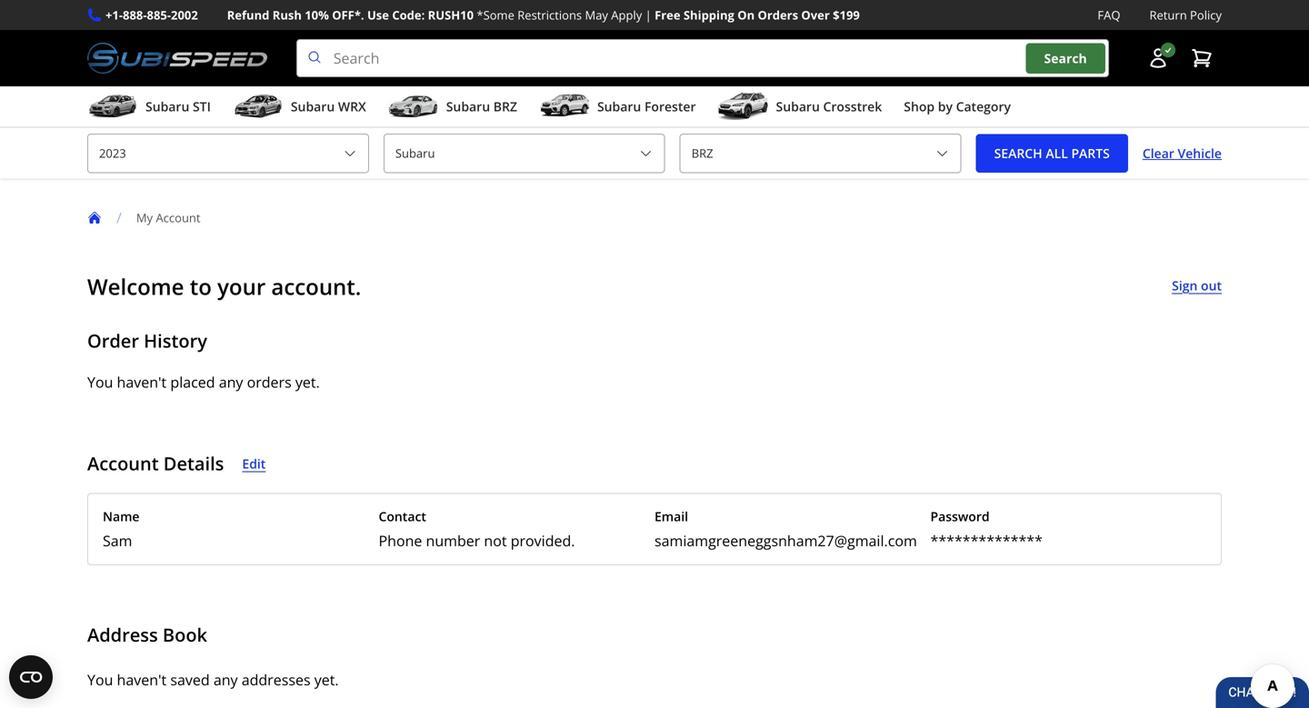 Task type: describe. For each thing, give the bounding box(es) containing it.
brz
[[493, 98, 517, 115]]

a subaru sti thumbnail image image
[[87, 93, 138, 120]]

you for order history
[[87, 372, 113, 392]]

return policy
[[1150, 7, 1222, 23]]

your
[[217, 272, 266, 301]]

orders
[[758, 7, 798, 23]]

subaru sti
[[145, 98, 211, 115]]

not
[[484, 531, 507, 551]]

subaru for subaru crosstrek
[[776, 98, 820, 115]]

yet. for address book
[[314, 670, 339, 690]]

home image
[[87, 211, 102, 225]]

faq
[[1098, 7, 1121, 23]]

sign out button
[[1172, 276, 1222, 296]]

sign
[[1172, 277, 1198, 294]]

welcome
[[87, 272, 184, 301]]

out
[[1201, 277, 1222, 294]]

email samiamgreeneggsnham27@gmail.com
[[655, 508, 917, 551]]

rush
[[273, 7, 302, 23]]

*some
[[477, 7, 515, 23]]

may
[[585, 7, 608, 23]]

vehicle
[[1178, 145, 1222, 162]]

rush10
[[428, 7, 474, 23]]

number
[[426, 531, 480, 551]]

orders
[[247, 372, 292, 392]]

Select Model button
[[680, 134, 962, 173]]

a subaru brz thumbnail image image
[[388, 93, 439, 120]]

forester
[[645, 98, 696, 115]]

+1-888-885-2002 link
[[105, 5, 198, 25]]

code:
[[392, 7, 425, 23]]

shop by category
[[904, 98, 1011, 115]]

888-
[[123, 7, 147, 23]]

address
[[87, 622, 158, 647]]

account.
[[271, 272, 361, 301]]

search
[[1044, 49, 1087, 67]]

subaru for subaru sti
[[145, 98, 189, 115]]

by
[[938, 98, 953, 115]]

edit link
[[242, 453, 266, 474]]

2002
[[171, 7, 198, 23]]

sam
[[103, 531, 132, 551]]

saved
[[170, 670, 210, 690]]

book
[[163, 622, 207, 647]]

return
[[1150, 7, 1187, 23]]

faq link
[[1098, 5, 1121, 25]]

addresses
[[242, 670, 311, 690]]

**************
[[931, 531, 1043, 551]]

my account link
[[136, 210, 215, 226]]

refund
[[227, 7, 269, 23]]

free
[[655, 7, 681, 23]]

select model image
[[935, 146, 950, 161]]

crosstrek
[[823, 98, 882, 115]]

edit
[[242, 455, 266, 472]]

haven't for address
[[117, 670, 167, 690]]

address book
[[87, 622, 207, 647]]

you for address book
[[87, 670, 113, 690]]

search all parts
[[994, 145, 1110, 162]]

+1-888-885-2002
[[105, 7, 198, 23]]

you haven't placed any orders yet.
[[87, 372, 320, 392]]

subaru for subaru wrx
[[291, 98, 335, 115]]

contact
[[379, 508, 426, 525]]

return policy link
[[1150, 5, 1222, 25]]

a subaru forester thumbnail image image
[[539, 93, 590, 120]]

1 vertical spatial account
[[87, 451, 159, 476]]

order history
[[87, 328, 207, 353]]

0 vertical spatial account
[[156, 210, 201, 226]]

10%
[[305, 7, 329, 23]]

search all parts button
[[976, 134, 1128, 173]]

my account
[[136, 210, 201, 226]]

$199
[[833, 7, 860, 23]]

off*.
[[332, 7, 364, 23]]

provided.
[[511, 531, 575, 551]]

parts
[[1071, 145, 1110, 162]]

refund rush 10% off*. use code: rush10 *some restrictions may apply | free shipping on orders over $199
[[227, 7, 860, 23]]

subaru forester button
[[539, 90, 696, 126]]



Task type: vqa. For each thing, say whether or not it's contained in the screenshot.
POLICY
yes



Task type: locate. For each thing, give the bounding box(es) containing it.
category
[[956, 98, 1011, 115]]

clear
[[1143, 145, 1175, 162]]

3 subaru from the left
[[446, 98, 490, 115]]

account
[[156, 210, 201, 226], [87, 451, 159, 476]]

4 subaru from the left
[[597, 98, 641, 115]]

1 vertical spatial you
[[87, 670, 113, 690]]

1 subaru from the left
[[145, 98, 189, 115]]

haven't
[[117, 372, 167, 392], [117, 670, 167, 690]]

any right saved
[[214, 670, 238, 690]]

0 vertical spatial any
[[219, 372, 243, 392]]

0 vertical spatial you
[[87, 372, 113, 392]]

search button
[[1026, 43, 1105, 74]]

name sam
[[103, 508, 140, 551]]

all
[[1046, 145, 1068, 162]]

use
[[367, 7, 389, 23]]

you down address
[[87, 670, 113, 690]]

placed
[[170, 372, 215, 392]]

1 vertical spatial haven't
[[117, 670, 167, 690]]

account right my
[[156, 210, 201, 226]]

subaru left brz
[[446, 98, 490, 115]]

select year image
[[343, 146, 357, 161]]

details
[[163, 451, 224, 476]]

subaru left sti
[[145, 98, 189, 115]]

1 vertical spatial yet.
[[314, 670, 339, 690]]

|
[[645, 7, 652, 23]]

subaru for subaru brz
[[446, 98, 490, 115]]

haven't down address book
[[117, 670, 167, 690]]

subaru left wrx
[[291, 98, 335, 115]]

+1-
[[105, 7, 123, 23]]

subaru wrx button
[[233, 90, 366, 126]]

885-
[[147, 7, 171, 23]]

over
[[801, 7, 830, 23]]

apply
[[611, 7, 642, 23]]

button image
[[1147, 47, 1169, 69]]

sti
[[193, 98, 211, 115]]

yet. right "addresses"
[[314, 670, 339, 690]]

welcome to your account.
[[87, 272, 361, 301]]

2 haven't from the top
[[117, 670, 167, 690]]

haven't for order
[[117, 372, 167, 392]]

password
[[931, 508, 990, 525]]

phone
[[379, 531, 422, 551]]

subispeed logo image
[[87, 39, 267, 77]]

to
[[190, 272, 212, 301]]

subaru left forester at top
[[597, 98, 641, 115]]

subaru crosstrek button
[[718, 90, 882, 126]]

email
[[655, 508, 688, 525]]

0 vertical spatial yet.
[[295, 372, 320, 392]]

yet. for order history
[[295, 372, 320, 392]]

yet.
[[295, 372, 320, 392], [314, 670, 339, 690]]

any
[[219, 372, 243, 392], [214, 670, 238, 690]]

clear vehicle button
[[1143, 134, 1222, 173]]

/
[[116, 208, 122, 227]]

subaru up select model button
[[776, 98, 820, 115]]

subaru
[[145, 98, 189, 115], [291, 98, 335, 115], [446, 98, 490, 115], [597, 98, 641, 115], [776, 98, 820, 115]]

search
[[994, 145, 1043, 162]]

contact phone number not provided.
[[379, 508, 575, 551]]

account details
[[87, 451, 224, 476]]

select make image
[[639, 146, 653, 161]]

0 vertical spatial haven't
[[117, 372, 167, 392]]

1 haven't from the top
[[117, 372, 167, 392]]

you
[[87, 372, 113, 392], [87, 670, 113, 690]]

subaru for subaru forester
[[597, 98, 641, 115]]

1 vertical spatial any
[[214, 670, 238, 690]]

on
[[738, 7, 755, 23]]

open widget image
[[9, 656, 53, 699]]

shipping
[[684, 7, 735, 23]]

you down order
[[87, 372, 113, 392]]

any left orders
[[219, 372, 243, 392]]

any for address book
[[214, 670, 238, 690]]

sign out
[[1172, 277, 1222, 294]]

yet. right orders
[[295, 372, 320, 392]]

account up name
[[87, 451, 159, 476]]

name
[[103, 508, 140, 525]]

order
[[87, 328, 139, 353]]

shop by category button
[[904, 90, 1011, 126]]

Select Make button
[[384, 134, 665, 173]]

password **************
[[931, 508, 1043, 551]]

haven't down order history
[[117, 372, 167, 392]]

2 subaru from the left
[[291, 98, 335, 115]]

you haven't saved any addresses yet.
[[87, 670, 339, 690]]

subaru forester
[[597, 98, 696, 115]]

policy
[[1190, 7, 1222, 23]]

a subaru wrx thumbnail image image
[[233, 93, 284, 120]]

1 you from the top
[[87, 372, 113, 392]]

shop
[[904, 98, 935, 115]]

subaru sti button
[[87, 90, 211, 126]]

Select Year button
[[87, 134, 369, 173]]

any for order history
[[219, 372, 243, 392]]

clear vehicle
[[1143, 145, 1222, 162]]

samiamgreeneggsnham27@gmail.com
[[655, 531, 917, 551]]

wrx
[[338, 98, 366, 115]]

5 subaru from the left
[[776, 98, 820, 115]]

2 you from the top
[[87, 670, 113, 690]]

subaru brz
[[446, 98, 517, 115]]

history
[[144, 328, 207, 353]]

subaru wrx
[[291, 98, 366, 115]]

search input field
[[296, 39, 1109, 77]]

restrictions
[[518, 7, 582, 23]]

a subaru crosstrek thumbnail image image
[[718, 93, 769, 120]]

subaru brz button
[[388, 90, 517, 126]]



